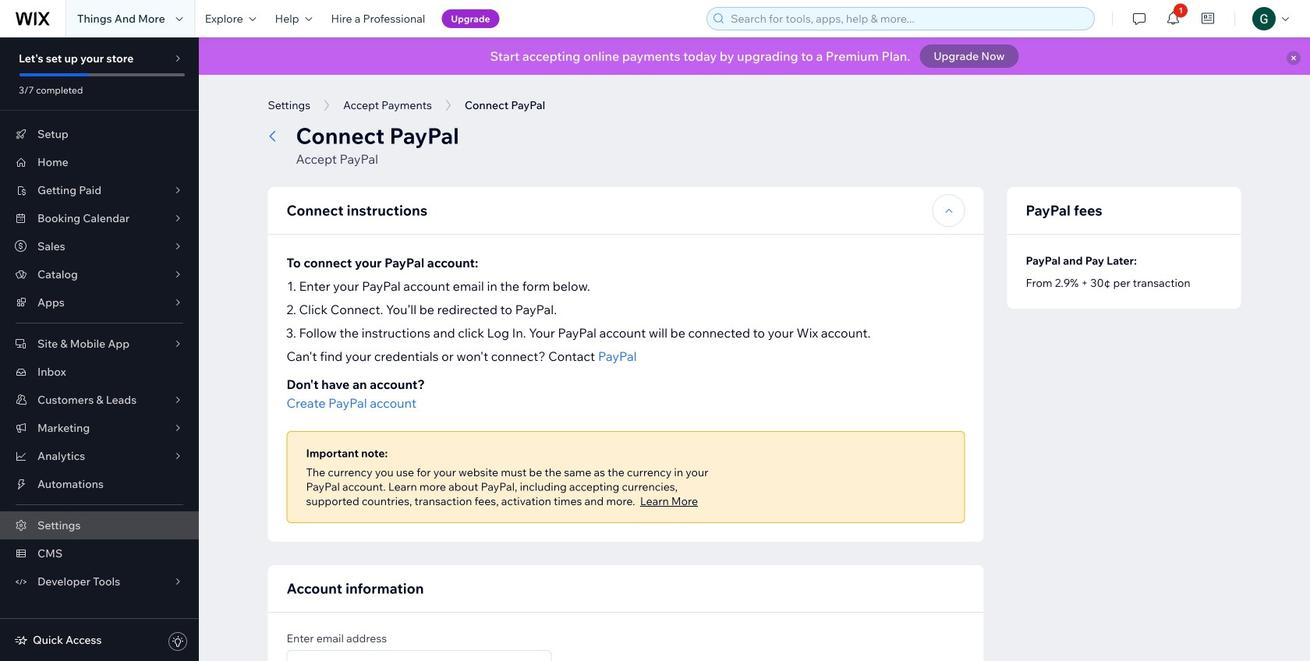 Task type: vqa. For each thing, say whether or not it's contained in the screenshot.
leftmost the "website"
no



Task type: locate. For each thing, give the bounding box(es) containing it.
alert
[[199, 37, 1310, 75]]

None field
[[292, 651, 546, 661]]

sidebar element
[[0, 37, 199, 661]]



Task type: describe. For each thing, give the bounding box(es) containing it.
Search for tools, apps, help & more... field
[[726, 8, 1090, 30]]



